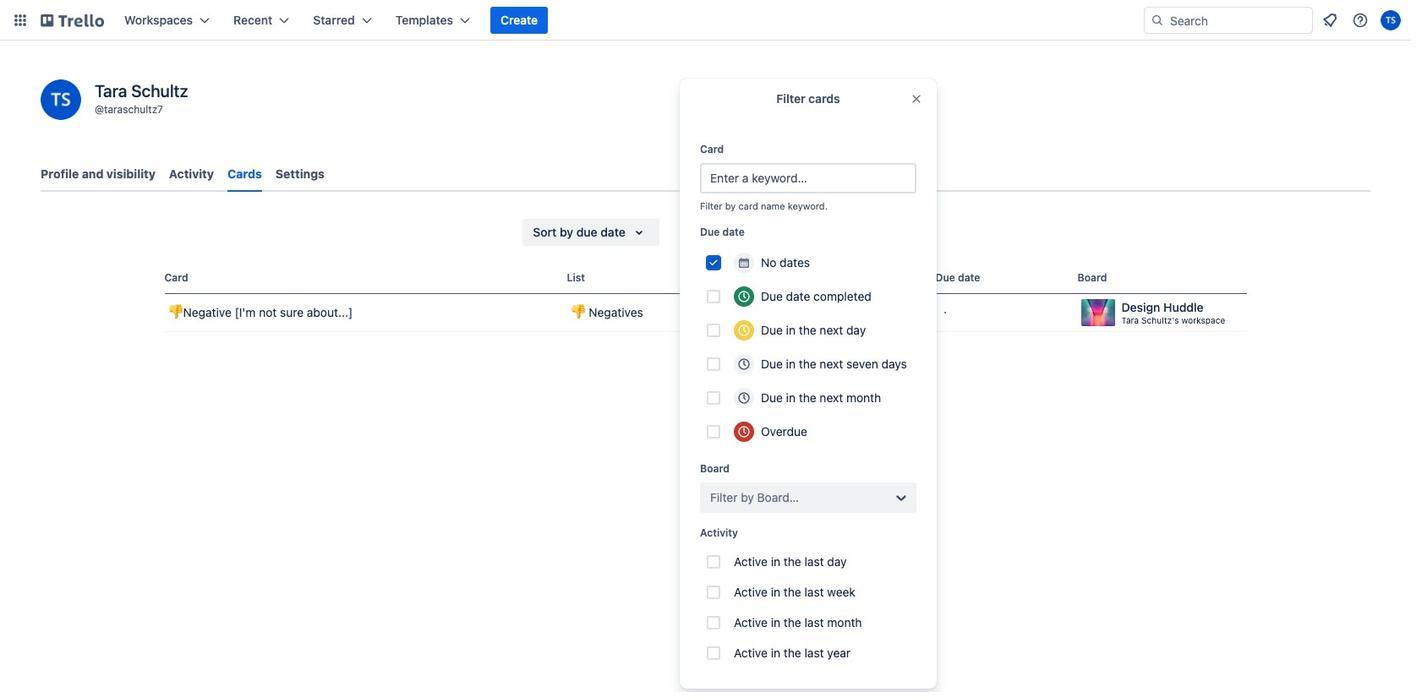 Task type: describe. For each thing, give the bounding box(es) containing it.
seven
[[847, 357, 879, 371]]

cards
[[227, 167, 262, 181]]

month for active in the last month
[[827, 616, 862, 630]]

due in the next seven days
[[761, 357, 907, 371]]

design
[[1122, 300, 1161, 315]]

in for active in the last day
[[771, 555, 781, 569]]

huddle
[[1164, 300, 1204, 315]]

settings link
[[276, 159, 325, 189]]

no
[[761, 255, 777, 270]]

labels
[[760, 271, 793, 284]]

the for due in the next month
[[799, 391, 817, 405]]

day for due in the next day
[[847, 323, 866, 337]]

Search field
[[1165, 8, 1313, 33]]

active for active in the last day
[[734, 555, 768, 569]]

@
[[95, 103, 104, 116]]

active in the last month
[[734, 616, 862, 630]]

workspace
[[1182, 315, 1226, 326]]

filter cards button
[[680, 219, 783, 246]]

👎negative
[[168, 305, 232, 320]]

sort by due date
[[533, 225, 626, 239]]

👎negative [i'm not sure about...] link
[[164, 294, 560, 332]]

in for due in the next seven days
[[786, 357, 796, 371]]

active in the last day
[[734, 555, 847, 569]]

not
[[259, 305, 277, 320]]

dates
[[780, 255, 810, 270]]

week
[[827, 585, 856, 600]]

1 vertical spatial board
[[700, 463, 730, 475]]

[i'm
[[235, 305, 256, 320]]

sure
[[280, 305, 304, 320]]

negatives
[[589, 305, 643, 320]]

activity link
[[169, 159, 214, 189]]

create button
[[491, 7, 548, 34]]

active for active in the last year
[[734, 646, 768, 660]]

filter by card name keyword.
[[700, 200, 828, 211]]

next for month
[[820, 391, 843, 405]]

workspaces button
[[114, 7, 220, 34]]

last for year
[[805, 646, 824, 660]]

back to home image
[[41, 7, 104, 34]]

no dates
[[761, 255, 810, 270]]

last for week
[[805, 585, 824, 600]]

filter cards inside button
[[710, 225, 773, 239]]

the for due in the next seven days
[[799, 357, 817, 371]]

next for day
[[820, 323, 843, 337]]

last for month
[[805, 616, 824, 630]]

month for due in the next month
[[847, 391, 881, 405]]

the for active in the last month
[[784, 616, 802, 630]]

in for active in the last year
[[771, 646, 781, 660]]

tara inside design huddle tara schultz's workspace
[[1122, 315, 1139, 326]]

in for active in the last week
[[771, 585, 781, 600]]

tara schultz @ taraschultz7
[[95, 81, 188, 116]]

list
[[567, 271, 585, 284]]

the for due in the next day
[[799, 323, 817, 337]]

tara inside tara schultz @ taraschultz7
[[95, 81, 127, 101]]

day for active in the last day
[[827, 555, 847, 569]]

primary element
[[0, 0, 1411, 41]]

by for due
[[560, 225, 573, 239]]

search image
[[1151, 14, 1165, 27]]

workspaces
[[124, 13, 193, 27]]

create
[[501, 13, 538, 27]]

sort by due date button
[[523, 219, 660, 246]]

in for active in the last month
[[771, 616, 781, 630]]

completed
[[814, 289, 872, 304]]

1 horizontal spatial cards
[[809, 91, 840, 106]]

active in the last week
[[734, 585, 856, 600]]

due in the next month
[[761, 391, 881, 405]]

1 horizontal spatial filter cards
[[777, 91, 840, 106]]

filter up filter cards button
[[700, 200, 723, 211]]

👎
[[570, 305, 586, 320]]

taraschultz7
[[104, 103, 163, 116]]

profile
[[41, 167, 79, 181]]

1 horizontal spatial activity
[[700, 527, 738, 540]]

👎 negatives
[[570, 305, 643, 320]]

next for seven
[[820, 357, 843, 371]]



Task type: locate. For each thing, give the bounding box(es) containing it.
2 last from the top
[[805, 585, 824, 600]]

filter down card
[[710, 225, 739, 239]]

tara down design
[[1122, 315, 1139, 326]]

card up 👎negative
[[164, 271, 188, 284]]

1 next from the top
[[820, 323, 843, 337]]

1 vertical spatial cards
[[742, 225, 773, 239]]

next down due in the next seven days
[[820, 391, 843, 405]]

settings
[[276, 167, 325, 181]]

0 horizontal spatial filter cards
[[710, 225, 773, 239]]

tara
[[95, 81, 127, 101], [1122, 315, 1139, 326]]

filter left board…
[[710, 491, 738, 505]]

last
[[805, 555, 824, 569], [805, 585, 824, 600], [805, 616, 824, 630], [805, 646, 824, 660]]

card
[[739, 200, 758, 211]]

month down the week
[[827, 616, 862, 630]]

cards link
[[227, 159, 262, 192]]

next left seven
[[820, 357, 843, 371]]

in for due in the next day
[[786, 323, 796, 337]]

the up 'active in the last week'
[[784, 555, 802, 569]]

1 horizontal spatial card
[[700, 143, 724, 156]]

active in the last year
[[734, 646, 851, 660]]

day up the week
[[827, 555, 847, 569]]

card for filter by card name keyword.
[[700, 143, 724, 156]]

active for active in the last week
[[734, 585, 768, 600]]

and
[[82, 167, 104, 181]]

last left year
[[805, 646, 824, 660]]

1 horizontal spatial board
[[1078, 271, 1107, 284]]

0 horizontal spatial board
[[700, 463, 730, 475]]

due
[[577, 225, 598, 239]]

tara up @
[[95, 81, 127, 101]]

1 vertical spatial due date
[[936, 271, 980, 284]]

by
[[725, 200, 736, 211], [560, 225, 573, 239], [741, 491, 754, 505]]

3 next from the top
[[820, 391, 843, 405]]

name
[[761, 200, 785, 211]]

by for board…
[[741, 491, 754, 505]]

1 vertical spatial filter cards
[[710, 225, 773, 239]]

overdue
[[761, 425, 808, 439]]

0 horizontal spatial activity
[[169, 167, 214, 181]]

0 vertical spatial filter cards
[[777, 91, 840, 106]]

day
[[847, 323, 866, 337], [827, 555, 847, 569]]

1 vertical spatial next
[[820, 357, 843, 371]]

board…
[[757, 491, 799, 505]]

active down active in the last month
[[734, 646, 768, 660]]

last left the week
[[805, 585, 824, 600]]

templates button
[[385, 7, 480, 34]]

tara schultz (taraschultz7) image
[[41, 79, 81, 120]]

board
[[1078, 271, 1107, 284], [700, 463, 730, 475]]

1 active from the top
[[734, 555, 768, 569]]

2 vertical spatial next
[[820, 391, 843, 405]]

the up active in the last year
[[784, 616, 802, 630]]

cards inside button
[[742, 225, 773, 239]]

card
[[700, 143, 724, 156], [164, 271, 188, 284]]

in down "active in the last day"
[[771, 585, 781, 600]]

active
[[734, 555, 768, 569], [734, 585, 768, 600], [734, 616, 768, 630], [734, 646, 768, 660]]

next up due in the next seven days
[[820, 323, 843, 337]]

1 vertical spatial tara
[[1122, 315, 1139, 326]]

next
[[820, 323, 843, 337], [820, 357, 843, 371], [820, 391, 843, 405]]

filter by board…
[[710, 491, 799, 505]]

day up seven
[[847, 323, 866, 337]]

open information menu image
[[1352, 12, 1369, 29]]

sort
[[533, 225, 557, 239]]

3 active from the top
[[734, 616, 768, 630]]

recent
[[233, 13, 273, 27]]

cards up enter a keyword… text box
[[809, 91, 840, 106]]

in down active in the last month
[[771, 646, 781, 660]]

the
[[799, 323, 817, 337], [799, 357, 817, 371], [799, 391, 817, 405], [784, 555, 802, 569], [784, 585, 802, 600], [784, 616, 802, 630], [784, 646, 802, 660]]

0 vertical spatial cards
[[809, 91, 840, 106]]

0 vertical spatial by
[[725, 200, 736, 211]]

schultz
[[131, 81, 188, 101]]

filter cards down card
[[710, 225, 773, 239]]

filter cards up enter a keyword… text box
[[777, 91, 840, 106]]

0 horizontal spatial tara
[[95, 81, 127, 101]]

0 horizontal spatial card
[[164, 271, 188, 284]]

keyword.
[[788, 200, 828, 211]]

date
[[601, 225, 626, 239], [723, 226, 745, 238], [958, 271, 980, 284], [786, 289, 811, 304]]

by left due
[[560, 225, 573, 239]]

activity down filter by board…
[[700, 527, 738, 540]]

the down "active in the last day"
[[784, 585, 802, 600]]

0 horizontal spatial by
[[560, 225, 573, 239]]

close popover image
[[910, 92, 924, 106]]

0 vertical spatial card
[[700, 143, 724, 156]]

0 vertical spatial activity
[[169, 167, 214, 181]]

by inside dropdown button
[[560, 225, 573, 239]]

profile and visibility
[[41, 167, 156, 181]]

schultz's
[[1142, 315, 1179, 326]]

days
[[882, 357, 907, 371]]

due in the next day
[[761, 323, 866, 337]]

in down "due date completed"
[[786, 323, 796, 337]]

0 vertical spatial day
[[847, 323, 866, 337]]

month
[[847, 391, 881, 405], [827, 616, 862, 630]]

tara schultz (taraschultz7) image
[[1381, 10, 1401, 30]]

filter inside filter cards button
[[710, 225, 739, 239]]

0 notifications image
[[1320, 10, 1340, 30]]

in down due in the next day
[[786, 357, 796, 371]]

the for active in the last year
[[784, 646, 802, 660]]

1 vertical spatial activity
[[700, 527, 738, 540]]

👎 negatives button
[[567, 301, 753, 325]]

profile and visibility link
[[41, 159, 156, 189]]

starred
[[313, 13, 355, 27]]

month down seven
[[847, 391, 881, 405]]

card for labels
[[164, 271, 188, 284]]

2 horizontal spatial by
[[741, 491, 754, 505]]

by for card
[[725, 200, 736, 211]]

0 vertical spatial month
[[847, 391, 881, 405]]

in up overdue
[[786, 391, 796, 405]]

templates
[[396, 13, 453, 27]]

due date completed
[[761, 289, 872, 304]]

0 vertical spatial tara
[[95, 81, 127, 101]]

active down "active in the last day"
[[734, 585, 768, 600]]

filter cards
[[777, 91, 840, 106], [710, 225, 773, 239]]

active for active in the last month
[[734, 616, 768, 630]]

Enter a keyword… text field
[[700, 163, 917, 194]]

the down active in the last month
[[784, 646, 802, 660]]

0 vertical spatial next
[[820, 323, 843, 337]]

2 next from the top
[[820, 357, 843, 371]]

starred button
[[303, 7, 382, 34]]

in up 'active in the last week'
[[771, 555, 781, 569]]

active up active in the last year
[[734, 616, 768, 630]]

4 last from the top
[[805, 646, 824, 660]]

1 last from the top
[[805, 555, 824, 569]]

1 vertical spatial day
[[827, 555, 847, 569]]

last down 'active in the last week'
[[805, 616, 824, 630]]

due
[[700, 226, 720, 238], [936, 271, 955, 284], [761, 289, 783, 304], [761, 323, 783, 337], [761, 357, 783, 371], [761, 391, 783, 405]]

card up filter by card name keyword.
[[700, 143, 724, 156]]

due date
[[700, 226, 745, 238], [936, 271, 980, 284]]

about...]
[[307, 305, 353, 320]]

year
[[827, 646, 851, 660]]

the down "due date completed"
[[799, 323, 817, 337]]

the for active in the last week
[[784, 585, 802, 600]]

1 horizontal spatial due date
[[936, 271, 980, 284]]

the down due in the next day
[[799, 357, 817, 371]]

design huddle tara schultz's workspace
[[1122, 300, 1226, 326]]

by left card
[[725, 200, 736, 211]]

the up overdue
[[799, 391, 817, 405]]

visibility
[[106, 167, 156, 181]]

cards down filter by card name keyword.
[[742, 225, 773, 239]]

last up 'active in the last week'
[[805, 555, 824, 569]]

1 horizontal spatial by
[[725, 200, 736, 211]]

1 vertical spatial month
[[827, 616, 862, 630]]

0 vertical spatial board
[[1078, 271, 1107, 284]]

3 last from the top
[[805, 616, 824, 630]]

activity
[[169, 167, 214, 181], [700, 527, 738, 540]]

1 vertical spatial by
[[560, 225, 573, 239]]

cards
[[809, 91, 840, 106], [742, 225, 773, 239]]

in up active in the last year
[[771, 616, 781, 630]]

2 vertical spatial by
[[741, 491, 754, 505]]

0 horizontal spatial cards
[[742, 225, 773, 239]]

4 active from the top
[[734, 646, 768, 660]]

👎negative [i'm not sure about...]
[[168, 305, 353, 320]]

1 horizontal spatial tara
[[1122, 315, 1139, 326]]

by left board…
[[741, 491, 754, 505]]

in
[[786, 323, 796, 337], [786, 357, 796, 371], [786, 391, 796, 405], [771, 555, 781, 569], [771, 585, 781, 600], [771, 616, 781, 630], [771, 646, 781, 660]]

last for day
[[805, 555, 824, 569]]

0 vertical spatial due date
[[700, 226, 745, 238]]

1 vertical spatial card
[[164, 271, 188, 284]]

date inside dropdown button
[[601, 225, 626, 239]]

recent button
[[223, 7, 300, 34]]

2 active from the top
[[734, 585, 768, 600]]

in for due in the next month
[[786, 391, 796, 405]]

filter
[[777, 91, 806, 106], [700, 200, 723, 211], [710, 225, 739, 239], [710, 491, 738, 505]]

the for active in the last day
[[784, 555, 802, 569]]

filter up enter a keyword… text box
[[777, 91, 806, 106]]

activity left cards
[[169, 167, 214, 181]]

active up 'active in the last week'
[[734, 555, 768, 569]]

0 horizontal spatial due date
[[700, 226, 745, 238]]



Task type: vqa. For each thing, say whether or not it's contained in the screenshot.
👎 Negatives at left top
yes



